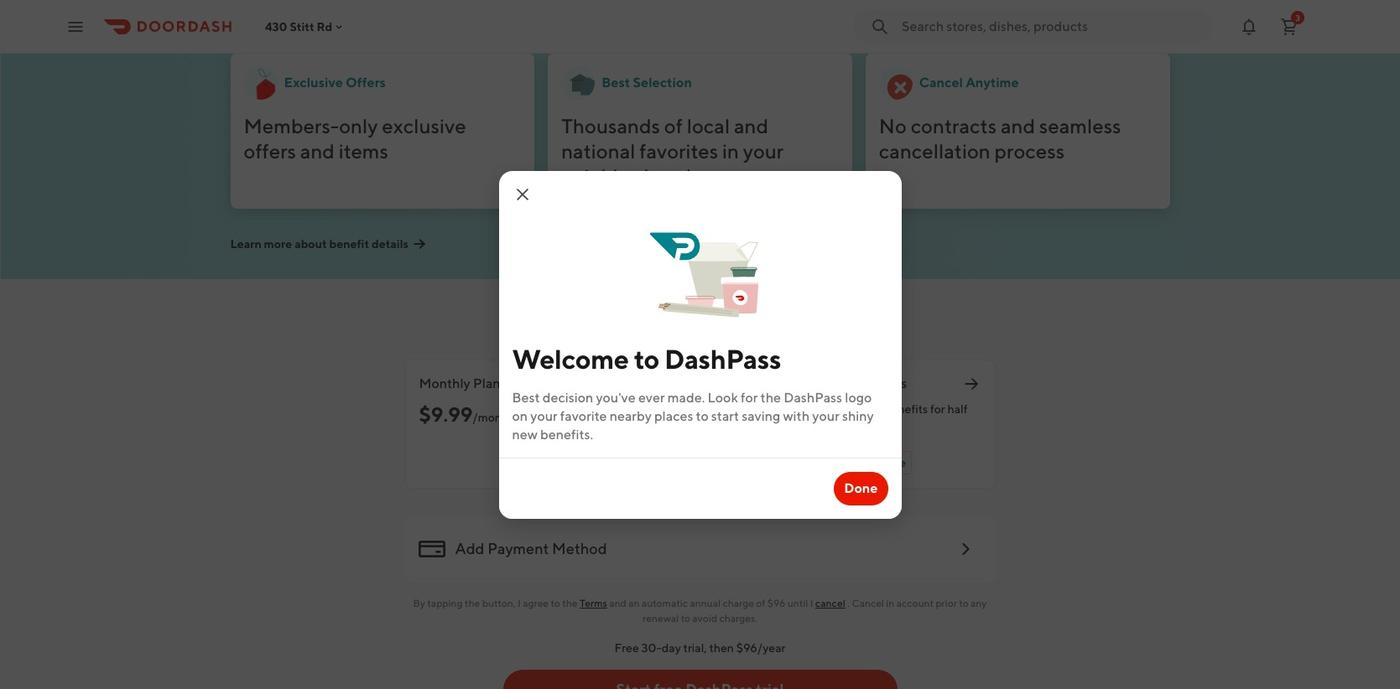 Task type: locate. For each thing, give the bounding box(es) containing it.
0 horizontal spatial for
[[741, 390, 758, 406]]

of up favorites
[[664, 114, 683, 138]]

of left $96
[[756, 597, 766, 610]]

stitt
[[290, 20, 314, 33]]

dashpass up look
[[665, 343, 781, 375]]

exclusive
[[284, 75, 343, 91]]

of inside thousands of local and national favorites in your neighborhood
[[664, 114, 683, 138]]

an
[[629, 597, 640, 610]]

cancel right .
[[852, 597, 884, 610]]

430 stitt rd
[[265, 20, 332, 33]]

neighborhood
[[561, 164, 692, 188]]

and
[[734, 114, 769, 138], [1001, 114, 1035, 138], [300, 139, 335, 163], [609, 597, 627, 610]]

in left account
[[886, 597, 895, 610]]

cancel link
[[815, 597, 846, 610]]

1 plan from the left
[[473, 376, 501, 392]]

0 horizontal spatial dashpass
[[665, 343, 781, 375]]

free
[[615, 642, 639, 655]]

best
[[602, 75, 630, 91], [512, 390, 540, 406], [626, 456, 651, 470]]

and inside thousands of local and national favorites in your neighborhood
[[734, 114, 769, 138]]

no
[[879, 114, 907, 138]]

for
[[741, 390, 758, 406], [930, 403, 945, 416]]

($96
[[669, 411, 694, 425]]

open menu image
[[65, 16, 86, 36]]

same
[[822, 403, 852, 416]]

i
[[518, 597, 521, 610], [810, 597, 813, 610]]

selection
[[633, 75, 692, 91]]

decision
[[543, 390, 593, 406]]

best up thousands
[[602, 75, 630, 91]]

1 vertical spatial cancel
[[852, 597, 884, 610]]

exclusive offers
[[284, 75, 386, 91]]

0 vertical spatial best
[[602, 75, 630, 91]]

your
[[743, 139, 784, 163], [693, 300, 748, 332], [530, 408, 558, 424], [812, 408, 840, 424]]

1 horizontal spatial dashpass
[[784, 390, 842, 406]]

1 horizontal spatial for
[[930, 403, 945, 416]]

to
[[634, 343, 659, 375], [696, 408, 709, 424], [551, 597, 560, 610], [959, 597, 969, 610], [681, 613, 690, 625]]

dashpass up the with
[[784, 390, 842, 406]]

process
[[995, 139, 1065, 163]]

0 horizontal spatial plan
[[473, 376, 501, 392]]

new
[[512, 427, 538, 443]]

plan right ever
[[667, 376, 694, 392]]

add payment method
[[455, 540, 607, 558]]

cancel
[[815, 597, 846, 610]]

done button
[[834, 472, 888, 506]]

the down same
[[822, 420, 840, 433]]

plan for $9.99
[[473, 376, 501, 392]]

best value
[[626, 456, 685, 470]]

1 vertical spatial dashpass
[[784, 390, 842, 406]]

$9.99 /month
[[419, 403, 513, 426]]

charge
[[723, 597, 754, 610]]

1 horizontal spatial plan
[[667, 376, 694, 392]]

now available
[[828, 456, 906, 470]]

tapping
[[427, 597, 463, 610]]

to left avoid
[[681, 613, 690, 625]]

and right local on the top
[[734, 114, 769, 138]]

ever
[[638, 390, 665, 406]]

welcome to dashpass
[[512, 343, 781, 375]]

and down members-
[[300, 139, 335, 163]]

choose your plan
[[595, 300, 805, 332]]

0 horizontal spatial i
[[518, 597, 521, 610]]

rd
[[317, 20, 332, 33]]

2 vertical spatial best
[[626, 456, 651, 470]]

nearby
[[610, 408, 652, 424]]

in inside thousands of local and national favorites in your neighborhood
[[722, 139, 739, 163]]

learn more about benefit details
[[230, 237, 409, 251]]

plan up /month
[[473, 376, 501, 392]]

details
[[372, 237, 409, 251]]

any
[[971, 597, 987, 610]]

members-only exclusive offers and items
[[244, 114, 466, 163]]

3 button
[[1273, 10, 1306, 43]]

charges.
[[719, 613, 758, 625]]

cancellation
[[879, 139, 991, 163]]

best for best decision you've ever made. look for the dashpass logo on your favorite nearby places to start saving with your shiny new benefits.
[[512, 390, 540, 406]]

saving
[[742, 408, 781, 424]]

cancel
[[919, 75, 963, 91], [852, 597, 884, 610]]

0 vertical spatial of
[[664, 114, 683, 138]]

half
[[948, 403, 968, 416]]

the
[[761, 390, 781, 406], [822, 420, 840, 433], [465, 597, 480, 610], [562, 597, 578, 610]]

terms link
[[580, 597, 607, 610]]

benefits.
[[540, 427, 593, 443]]

thousands of local and national favorites in your neighborhood
[[561, 114, 784, 188]]

best decision you've ever made. look for the dashpass logo on your favorite nearby places to start saving with your shiny new benefits.
[[512, 390, 874, 443]]

places
[[654, 408, 693, 424]]

look
[[708, 390, 738, 406]]

0 vertical spatial in
[[722, 139, 739, 163]]

$9.99
[[419, 403, 473, 426]]

welcome
[[512, 343, 629, 375]]

for up billed on the right of page
[[741, 390, 758, 406]]

1 horizontal spatial in
[[886, 597, 895, 610]]

3
[[1296, 12, 1300, 22]]

annual
[[690, 597, 721, 610]]

0 horizontal spatial of
[[664, 114, 683, 138]]

plan
[[473, 376, 501, 392], [667, 376, 694, 392]]

the up "saving"
[[761, 390, 781, 406]]

in down local on the top
[[722, 139, 739, 163]]

best down yearly)
[[626, 456, 651, 470]]

cancel up contracts
[[919, 75, 963, 91]]

thousands
[[561, 114, 660, 138]]

1 vertical spatial of
[[756, 597, 766, 610]]

1 horizontal spatial i
[[810, 597, 813, 610]]

for inside best decision you've ever made. look for the dashpass logo on your favorite nearby places to start saving with your shiny new benefits.
[[741, 390, 758, 406]]

$96
[[768, 597, 786, 610]]

cancel inside . cancel in account prior to any renewal to avoid charges.
[[852, 597, 884, 610]]

0 vertical spatial cancel
[[919, 75, 963, 91]]

great
[[854, 403, 882, 416]]

i right until
[[810, 597, 813, 610]]

exclusive
[[382, 114, 466, 138]]

1 horizontal spatial of
[[756, 597, 766, 610]]

i left the agree
[[518, 597, 521, 610]]

close welcome to dashpass image
[[512, 184, 532, 204]]

best inside best decision you've ever made. look for the dashpass logo on your favorite nearby places to start saving with your shiny new benefits.
[[512, 390, 540, 406]]

terms
[[580, 597, 607, 610]]

2 plan from the left
[[667, 376, 694, 392]]

for left half
[[930, 403, 945, 416]]

and up process at the top of the page
[[1001, 114, 1035, 138]]

only
[[339, 114, 378, 138]]

add
[[455, 540, 485, 558]]

0 horizontal spatial cancel
[[852, 597, 884, 610]]

best up on
[[512, 390, 540, 406]]

1 vertical spatial best
[[512, 390, 540, 406]]

annual plan
[[620, 376, 694, 392]]

method
[[552, 540, 607, 558]]

to right "($96" at the left of the page
[[696, 408, 709, 424]]

1 vertical spatial in
[[886, 597, 895, 610]]

/year,
[[696, 411, 727, 425]]

seamless
[[1039, 114, 1121, 138]]

best for best selection
[[602, 75, 630, 91]]

0 horizontal spatial in
[[722, 139, 739, 163]]

30-
[[641, 642, 662, 655]]

best selection
[[602, 75, 692, 91]]

1 horizontal spatial cancel
[[919, 75, 963, 91]]



Task type: vqa. For each thing, say whether or not it's contained in the screenshot.
middle Best
yes



Task type: describe. For each thing, give the bounding box(es) containing it.
about
[[295, 237, 327, 251]]

value
[[654, 456, 685, 470]]

more
[[264, 237, 292, 251]]

yearly)
[[620, 430, 656, 443]]

benefit
[[329, 237, 369, 251]]

offers
[[244, 139, 296, 163]]

same great benefits for half the price
[[822, 403, 968, 433]]

on
[[512, 408, 528, 424]]

anytime
[[966, 75, 1019, 91]]

.
[[848, 597, 850, 610]]

button,
[[482, 597, 516, 610]]

favorite
[[560, 408, 607, 424]]

day
[[662, 642, 681, 655]]

account
[[897, 597, 934, 610]]

best for best value
[[626, 456, 651, 470]]

monthly
[[419, 376, 471, 392]]

national
[[561, 139, 636, 163]]

/mo
[[645, 411, 667, 425]]

renewal
[[643, 613, 679, 625]]

monthly plan
[[419, 376, 501, 392]]

prior
[[936, 597, 957, 610]]

and inside no contracts and seamless cancellation process
[[1001, 114, 1035, 138]]

choose
[[595, 300, 688, 332]]

favorites
[[640, 139, 718, 163]]

offers
[[346, 75, 386, 91]]

to up annual
[[634, 343, 659, 375]]

with
[[783, 408, 810, 424]]

logo
[[845, 390, 872, 406]]

avoid
[[692, 613, 717, 625]]

/mo ($96 /year, billed yearly)
[[620, 411, 759, 443]]

start
[[711, 408, 739, 424]]

by tapping the button, i agree to the terms and an automatic annual charge of $96 until i cancel
[[413, 597, 846, 610]]

you've started your dashpass subscription image
[[640, 201, 761, 322]]

/month
[[473, 411, 513, 425]]

1 i from the left
[[518, 597, 521, 610]]

members-
[[244, 114, 339, 138]]

the left terms
[[562, 597, 578, 610]]

$8
[[620, 403, 645, 426]]

your inside thousands of local and national favorites in your neighborhood
[[743, 139, 784, 163]]

available
[[856, 456, 906, 470]]

learn
[[230, 237, 262, 251]]

notification bell image
[[1239, 16, 1259, 36]]

dashpass inside best decision you've ever made. look for the dashpass logo on your favorite nearby places to start saving with your shiny new benefits.
[[784, 390, 842, 406]]

cancel anytime
[[919, 75, 1019, 91]]

trial,
[[683, 642, 707, 655]]

the inside same great benefits for half the price
[[822, 420, 840, 433]]

local
[[687, 114, 730, 138]]

plan
[[753, 300, 805, 332]]

in inside . cancel in account prior to any renewal to avoid charges.
[[886, 597, 895, 610]]

made.
[[668, 390, 705, 406]]

and inside members-only exclusive offers and items
[[300, 139, 335, 163]]

now
[[828, 456, 853, 470]]

then
[[709, 642, 734, 655]]

plans
[[874, 376, 907, 392]]

430 stitt rd button
[[265, 20, 346, 33]]

and left an
[[609, 597, 627, 610]]

for inside same great benefits for half the price
[[930, 403, 945, 416]]

to left any
[[959, 597, 969, 610]]

0 vertical spatial dashpass
[[665, 343, 781, 375]]

to right the agree
[[551, 597, 560, 610]]

430
[[265, 20, 287, 33]]

4 items, open order cart image
[[1280, 16, 1300, 36]]

by
[[413, 597, 425, 610]]

student
[[822, 376, 871, 392]]

annual
[[620, 376, 664, 392]]

the inside best decision you've ever made. look for the dashpass logo on your favorite nearby places to start saving with your shiny new benefits.
[[761, 390, 781, 406]]

contracts
[[911, 114, 997, 138]]

to inside best decision you've ever made. look for the dashpass logo on your favorite nearby places to start saving with your shiny new benefits.
[[696, 408, 709, 424]]

$96/year
[[737, 642, 786, 655]]

automatic
[[642, 597, 688, 610]]

plan for $8
[[667, 376, 694, 392]]

2 i from the left
[[810, 597, 813, 610]]

. cancel in account prior to any renewal to avoid charges.
[[643, 597, 987, 625]]

free 30-day trial, then $96/year
[[615, 642, 786, 655]]

the left button,
[[465, 597, 480, 610]]

you've
[[596, 390, 636, 406]]

price
[[842, 420, 869, 433]]

done
[[844, 480, 878, 496]]

items
[[339, 139, 388, 163]]

welcome to dashpass dialog
[[499, 171, 902, 519]]

no contracts and seamless cancellation process
[[879, 114, 1121, 163]]



